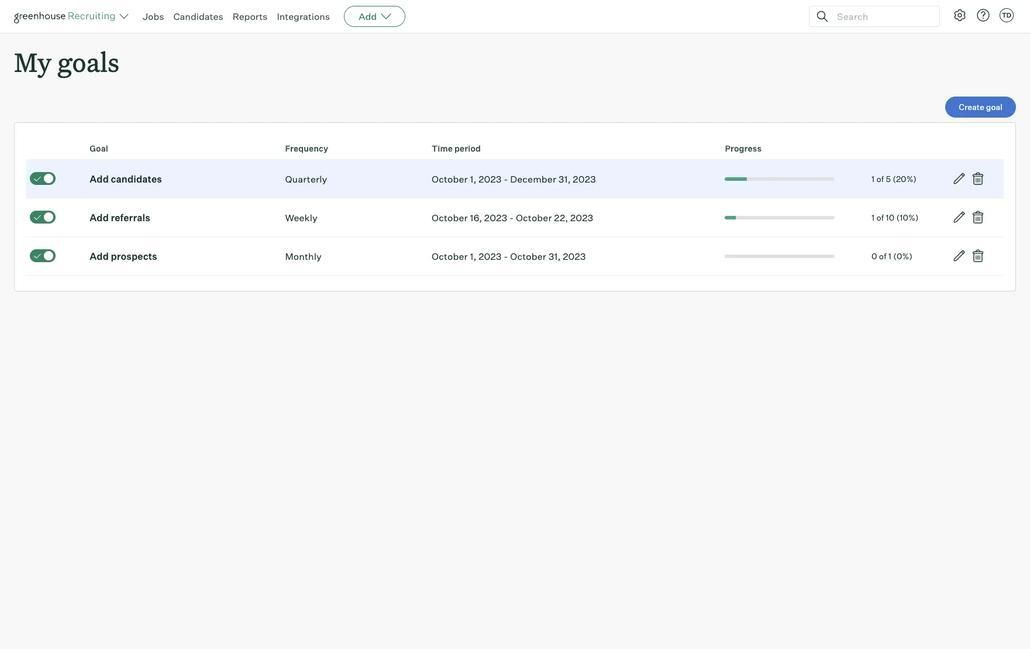 Task type: vqa. For each thing, say whether or not it's contained in the screenshot.
Add referrals 'Add'
yes



Task type: describe. For each thing, give the bounding box(es) containing it.
jobs
[[143, 11, 164, 22]]

progress
[[726, 144, 762, 153]]

2 vertical spatial 1
[[889, 251, 892, 261]]

reports link
[[233, 11, 268, 22]]

16,
[[470, 212, 483, 223]]

october 16, 2023 - october 22, 2023
[[432, 212, 594, 223]]

my
[[14, 44, 51, 79]]

- for october 1, 2023 - december 31, 2023
[[504, 173, 508, 185]]

of for october 16, 2023 - october 22, 2023
[[877, 212, 885, 222]]

1 for october 1, 2023 - december 31, 2023
[[872, 174, 875, 184]]

2023 right 16,
[[485, 212, 508, 223]]

time
[[432, 144, 453, 153]]

jobs link
[[143, 11, 164, 22]]

add for add candidates
[[90, 173, 109, 185]]

1 of 5 (20%)
[[872, 174, 917, 184]]

goal
[[90, 144, 108, 153]]

remove goal icon image for october 1, 2023 - december 31, 2023
[[972, 172, 986, 186]]

2023 down period
[[479, 173, 502, 185]]

td button
[[998, 6, 1017, 25]]

2023 right december
[[573, 173, 596, 185]]

10
[[887, 212, 895, 222]]

(10%)
[[897, 212, 919, 222]]

october 1, 2023 - october 31, 2023
[[432, 250, 586, 262]]

monthly
[[285, 250, 322, 262]]

october 1, 2023 - december 31, 2023
[[432, 173, 596, 185]]

integrations
[[277, 11, 330, 22]]

create goal button
[[946, 97, 1017, 118]]

add prospects
[[90, 250, 157, 262]]

goals
[[58, 44, 120, 79]]

22,
[[555, 212, 569, 223]]

time period
[[432, 144, 481, 153]]

add for add prospects
[[90, 250, 109, 262]]

edit goal icon image for october 16, 2023 - october 22, 2023
[[953, 210, 967, 224]]

0
[[872, 251, 878, 261]]

period
[[455, 144, 481, 153]]

edit goal icon image for october 1, 2023 - october 31, 2023
[[953, 249, 967, 263]]

october for october 16, 2023 - october 22, 2023
[[432, 212, 468, 223]]

1 for october 16, 2023 - october 22, 2023
[[872, 212, 875, 222]]

2023 down 16,
[[479, 250, 502, 262]]

td
[[1003, 11, 1012, 19]]

of for october 1, 2023 - october 31, 2023
[[880, 251, 887, 261]]

october for october 1, 2023 - october 31, 2023
[[432, 250, 468, 262]]

configure image
[[954, 8, 968, 22]]



Task type: locate. For each thing, give the bounding box(es) containing it.
progress bar for october 16, 2023 - october 22, 2023
[[627, 216, 835, 219]]

frequency
[[285, 144, 329, 153]]

2 vertical spatial remove goal icon image
[[972, 249, 986, 263]]

0 of 1 (0%)
[[872, 251, 913, 261]]

prospects
[[111, 250, 157, 262]]

1 1, from the top
[[470, 173, 477, 185]]

0 vertical spatial remove goal icon image
[[972, 172, 986, 186]]

1 edit goal icon image from the top
[[953, 172, 967, 186]]

0 vertical spatial 1,
[[470, 173, 477, 185]]

2 edit goal icon image from the top
[[953, 210, 967, 224]]

create
[[960, 102, 985, 112]]

- left december
[[504, 173, 508, 185]]

1 left (0%)
[[889, 251, 892, 261]]

add button
[[344, 6, 406, 27]]

of for october 1, 2023 - december 31, 2023
[[877, 174, 885, 184]]

0 vertical spatial of
[[877, 174, 885, 184]]

remove goal icon image for october 16, 2023 - october 22, 2023
[[972, 210, 986, 224]]

of left 10
[[877, 212, 885, 222]]

2 remove goal icon image from the top
[[972, 210, 986, 224]]

greenhouse recruiting image
[[14, 9, 119, 23]]

1 left 10
[[872, 212, 875, 222]]

add
[[359, 11, 377, 22], [90, 173, 109, 185], [90, 212, 109, 223], [90, 250, 109, 262]]

(0%)
[[894, 251, 913, 261]]

1, for december
[[470, 173, 477, 185]]

0 vertical spatial edit goal icon image
[[953, 172, 967, 186]]

candidates
[[111, 173, 162, 185]]

td button
[[1000, 8, 1015, 22]]

3 remove goal icon image from the top
[[972, 249, 986, 263]]

1 left 5
[[872, 174, 875, 184]]

2 vertical spatial of
[[880, 251, 887, 261]]

(20%)
[[893, 174, 917, 184]]

1 vertical spatial progress bar
[[627, 216, 835, 219]]

0 vertical spatial -
[[504, 173, 508, 185]]

goal
[[987, 102, 1003, 112]]

None checkbox
[[30, 172, 56, 185], [30, 211, 56, 223], [30, 172, 56, 185], [30, 211, 56, 223]]

december
[[511, 173, 557, 185]]

add referrals
[[90, 212, 150, 223]]

progress bar for october 1, 2023 - october 31, 2023
[[726, 254, 835, 258]]

progress bar
[[638, 177, 835, 181], [627, 216, 835, 219], [726, 254, 835, 258]]

remove goal icon image
[[972, 172, 986, 186], [972, 210, 986, 224], [972, 249, 986, 263]]

quarterly
[[285, 173, 327, 185]]

edit goal icon image right (20%)
[[953, 172, 967, 186]]

2023
[[479, 173, 502, 185], [573, 173, 596, 185], [485, 212, 508, 223], [571, 212, 594, 223], [479, 250, 502, 262], [563, 250, 586, 262]]

None checkbox
[[30, 249, 56, 262]]

- right 16,
[[510, 212, 514, 223]]

weekly
[[285, 212, 318, 223]]

1 vertical spatial of
[[877, 212, 885, 222]]

- down october 16, 2023 - october 22, 2023
[[504, 250, 508, 262]]

-
[[504, 173, 508, 185], [510, 212, 514, 223], [504, 250, 508, 262]]

of right 0 at right top
[[880, 251, 887, 261]]

add candidates
[[90, 173, 162, 185]]

- for october 1, 2023 - october 31, 2023
[[504, 250, 508, 262]]

0 vertical spatial 31,
[[559, 173, 571, 185]]

1 vertical spatial edit goal icon image
[[953, 210, 967, 224]]

1 remove goal icon image from the top
[[972, 172, 986, 186]]

3 edit goal icon image from the top
[[953, 249, 967, 263]]

add inside add popup button
[[359, 11, 377, 22]]

31,
[[559, 173, 571, 185], [549, 250, 561, 262]]

remove goal icon image for october 1, 2023 - october 31, 2023
[[972, 249, 986, 263]]

0 vertical spatial 1
[[872, 174, 875, 184]]

1 vertical spatial -
[[510, 212, 514, 223]]

reports
[[233, 11, 268, 22]]

- for october 16, 2023 - october 22, 2023
[[510, 212, 514, 223]]

add for add referrals
[[90, 212, 109, 223]]

2 vertical spatial progress bar
[[726, 254, 835, 258]]

october for october 1, 2023 - december 31, 2023
[[432, 173, 468, 185]]

31, down 22,
[[549, 250, 561, 262]]

edit goal icon image right (10%)
[[953, 210, 967, 224]]

1 of 10 (10%)
[[872, 212, 919, 222]]

of left 5
[[877, 174, 885, 184]]

candidates
[[174, 11, 223, 22]]

october
[[432, 173, 468, 185], [432, 212, 468, 223], [516, 212, 552, 223], [432, 250, 468, 262], [511, 250, 547, 262]]

2023 right 22,
[[571, 212, 594, 223]]

candidates link
[[174, 11, 223, 22]]

1, down 16,
[[470, 250, 477, 262]]

integrations link
[[277, 11, 330, 22]]

Search text field
[[835, 8, 930, 25]]

progress bar for october 1, 2023 - december 31, 2023
[[638, 177, 835, 181]]

0 vertical spatial progress bar
[[638, 177, 835, 181]]

edit goal icon image
[[953, 172, 967, 186], [953, 210, 967, 224], [953, 249, 967, 263]]

31, right december
[[559, 173, 571, 185]]

2 vertical spatial -
[[504, 250, 508, 262]]

edit goal icon image for october 1, 2023 - december 31, 2023
[[953, 172, 967, 186]]

1,
[[470, 173, 477, 185], [470, 250, 477, 262]]

2 1, from the top
[[470, 250, 477, 262]]

1, down period
[[470, 173, 477, 185]]

edit goal icon image right (0%)
[[953, 249, 967, 263]]

1 vertical spatial 31,
[[549, 250, 561, 262]]

of
[[877, 174, 885, 184], [877, 212, 885, 222], [880, 251, 887, 261]]

31, for october
[[549, 250, 561, 262]]

5
[[887, 174, 892, 184]]

1 vertical spatial remove goal icon image
[[972, 210, 986, 224]]

2 vertical spatial edit goal icon image
[[953, 249, 967, 263]]

create goal
[[960, 102, 1003, 112]]

my goals
[[14, 44, 120, 79]]

referrals
[[111, 212, 150, 223]]

1 vertical spatial 1,
[[470, 250, 477, 262]]

add for add
[[359, 11, 377, 22]]

31, for december
[[559, 173, 571, 185]]

1 vertical spatial 1
[[872, 212, 875, 222]]

1, for october
[[470, 250, 477, 262]]

1
[[872, 174, 875, 184], [872, 212, 875, 222], [889, 251, 892, 261]]

2023 down 22,
[[563, 250, 586, 262]]



